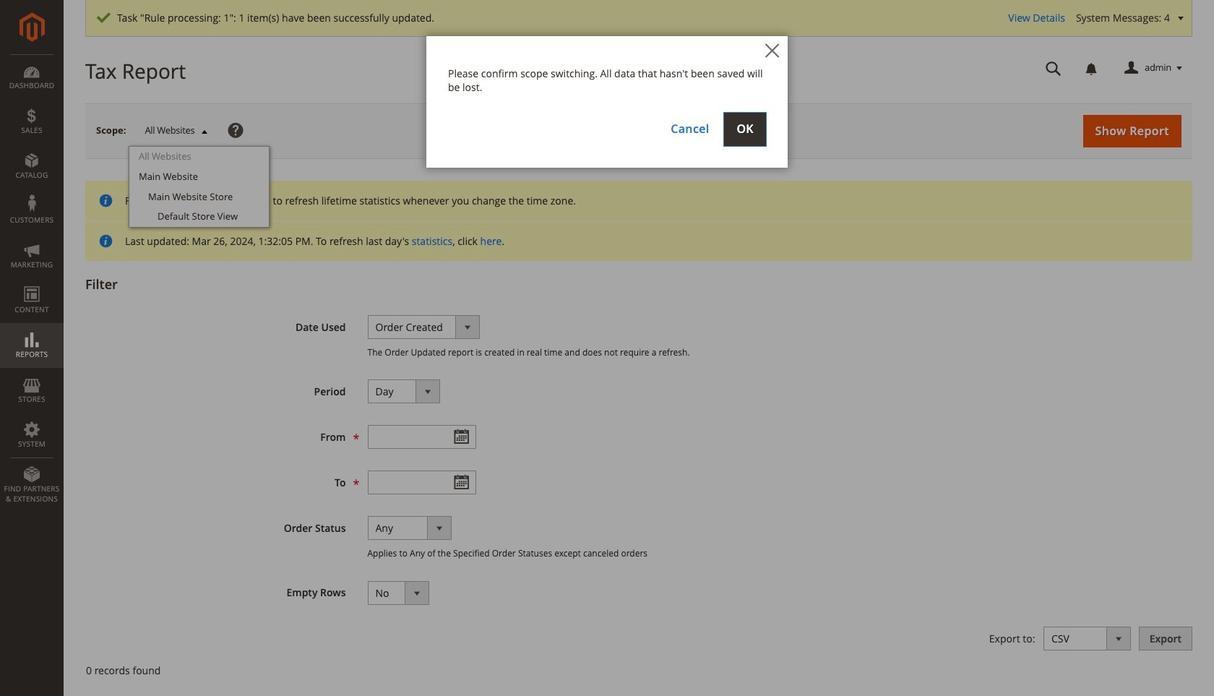 Task type: describe. For each thing, give the bounding box(es) containing it.
magento admin panel image
[[19, 12, 44, 42]]



Task type: locate. For each thing, give the bounding box(es) containing it.
menu bar
[[0, 54, 64, 511]]

None text field
[[368, 425, 476, 449], [368, 471, 476, 495], [368, 425, 476, 449], [368, 471, 476, 495]]

dialog
[[0, 0, 1215, 696]]



Task type: vqa. For each thing, say whether or not it's contained in the screenshot.
To text field at the top right of page
no



